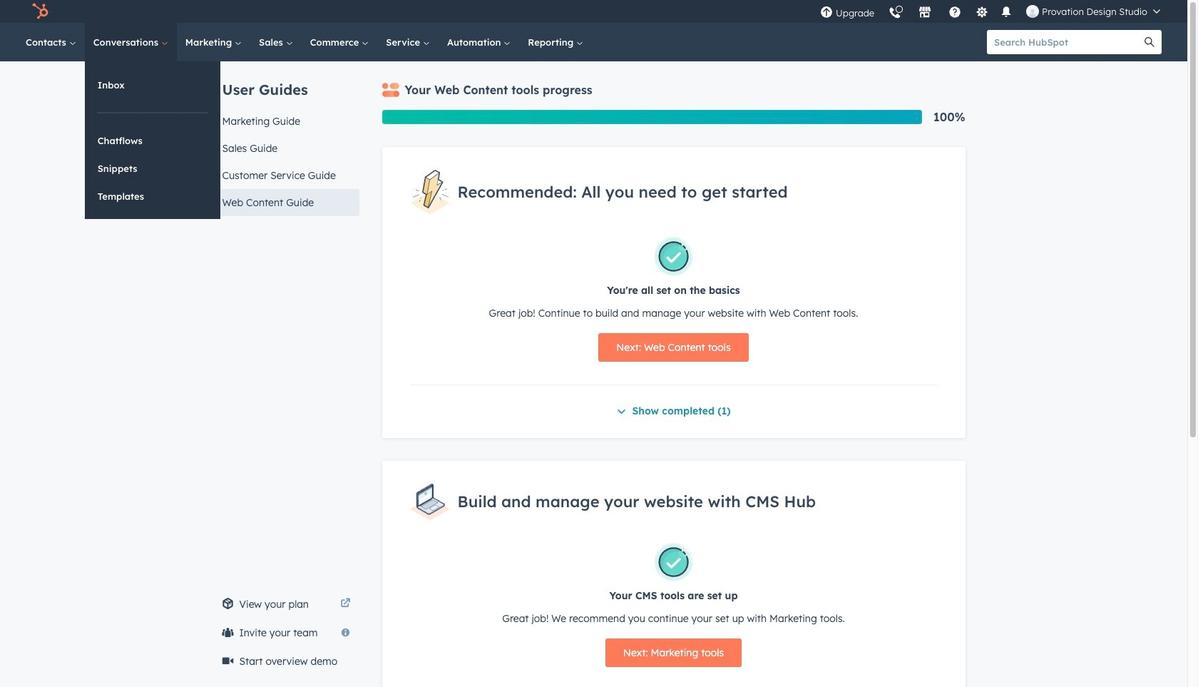 Task type: describe. For each thing, give the bounding box(es) containing it.
1 link opens in a new window image from the top
[[341, 596, 351, 613]]

james peterson image
[[1027, 5, 1040, 18]]

2 link opens in a new window image from the top
[[341, 599, 351, 609]]



Task type: locate. For each thing, give the bounding box(es) containing it.
menu
[[813, 0, 1171, 23]]

progress bar
[[382, 110, 923, 124]]

Search HubSpot search field
[[987, 30, 1138, 54]]

user guides element
[[214, 61, 359, 216]]

marketplaces image
[[919, 6, 932, 19]]

link opens in a new window image
[[341, 596, 351, 613], [341, 599, 351, 609]]

conversations menu
[[85, 61, 220, 219]]



Task type: vqa. For each thing, say whether or not it's contained in the screenshot.
Event- on the right top of page
no



